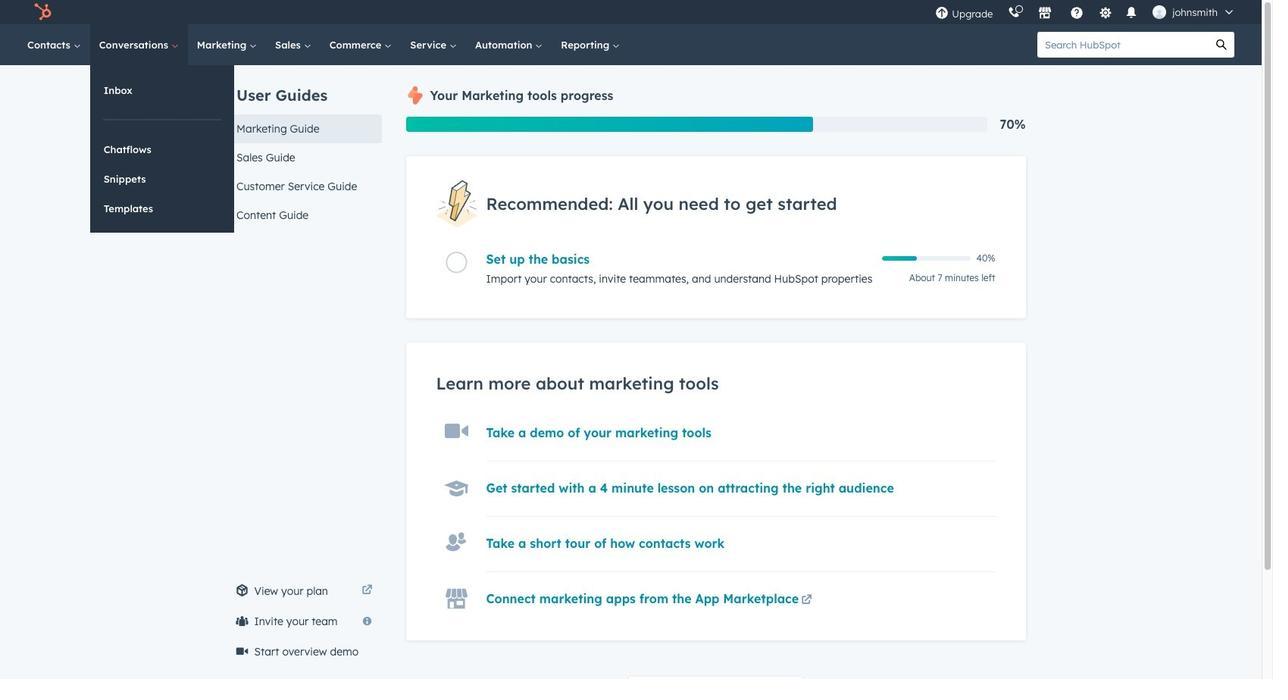 Task type: locate. For each thing, give the bounding box(es) containing it.
Search HubSpot search field
[[1038, 32, 1209, 58]]

link opens in a new window image
[[362, 582, 373, 601], [362, 585, 373, 597], [802, 592, 813, 611], [802, 595, 813, 607]]

user guides element
[[227, 65, 382, 230]]

conversations menu
[[90, 65, 234, 233]]

menu
[[928, 0, 1244, 24]]

progress bar
[[406, 117, 814, 132]]

marketplaces image
[[1039, 7, 1053, 20]]



Task type: describe. For each thing, give the bounding box(es) containing it.
john smith image
[[1154, 5, 1167, 19]]

[object object] complete progress bar
[[882, 256, 918, 261]]



Task type: vqa. For each thing, say whether or not it's contained in the screenshot.
Help icon
no



